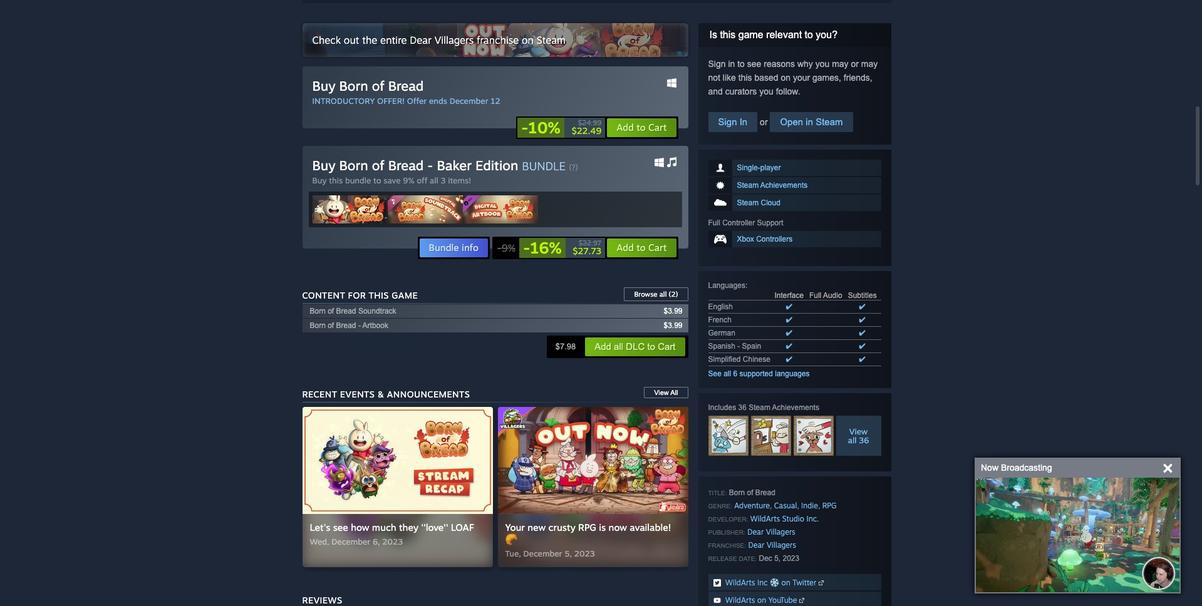Task type: describe. For each thing, give the bounding box(es) containing it.
sign for sign in
[[718, 117, 737, 127]]

born for genre:
[[729, 489, 745, 498]]

indie link
[[801, 501, 818, 511]]

check
[[312, 34, 341, 46]]

french
[[708, 316, 732, 325]]

1 vertical spatial 9%
[[502, 242, 516, 254]]

available!
[[630, 522, 671, 534]]

audio
[[823, 291, 842, 300]]

developer:
[[708, 516, 748, 523]]

2023 inside let's see how much they ''love'' loaf wed, december 6, 2023
[[382, 537, 403, 547]]

1 may from the left
[[832, 59, 849, 69]]

of down born of bread soundtrack
[[328, 321, 334, 330]]

(?)
[[569, 163, 578, 172]]

5, inside the title: born of bread genre: adventure , casual , indie , rpg developer: wildarts studio inc. publisher: dear villagers franchise: dear villagers release date: dec 5, 2023
[[775, 555, 781, 563]]

this inside sign in to see reasons why you may or may not like this based on your games, friends, and curators you follow.
[[739, 73, 752, 83]]

indie
[[801, 501, 818, 511]]

1 vertical spatial dear
[[748, 528, 764, 537]]

simplified
[[708, 355, 741, 364]]

youtube
[[769, 596, 797, 605]]

out
[[344, 34, 359, 46]]

supported
[[740, 370, 773, 378]]

36 inside view all 36
[[859, 435, 869, 445]]

on right franchise
[[522, 34, 534, 46]]

game
[[392, 290, 418, 301]]

now
[[981, 463, 999, 473]]

to left you?
[[805, 29, 813, 40]]

languages :
[[708, 281, 748, 290]]

to left save
[[374, 175, 381, 185]]

bundle info
[[429, 242, 479, 254]]

wildarts for on
[[726, 596, 755, 605]]

wildarts on youtube link
[[708, 592, 881, 607]]

follow.
[[776, 86, 801, 96]]

$24.99
[[578, 118, 602, 127]]

sign for sign in to see reasons why you may or may not like this based on your games, friends, and curators you follow.
[[708, 59, 726, 69]]

in
[[740, 117, 748, 127]]

loaf
[[451, 522, 474, 534]]

on right ❄️
[[782, 578, 791, 588]]

content
[[302, 290, 345, 301]]

spanish - spain
[[708, 342, 761, 351]]

3
[[441, 175, 446, 185]]

how
[[351, 522, 369, 534]]

for
[[348, 290, 366, 301]]

steam achievements
[[737, 181, 808, 190]]

buy born of bread introductory offer! offer ends december 12
[[312, 78, 500, 106]]

gotta pet them all image
[[794, 416, 834, 456]]

$32.97 $27.73
[[573, 239, 602, 256]]

reviews
[[302, 595, 342, 606]]

bread up 'born of bread - artbook'
[[336, 307, 356, 316]]

0 vertical spatial dear
[[410, 34, 432, 46]]

casual link
[[774, 501, 797, 511]]

december for much
[[332, 537, 370, 547]]

(2)
[[669, 290, 678, 299]]

info
[[462, 242, 479, 254]]

recent
[[302, 389, 337, 400]]

achievements inside 'link'
[[761, 181, 808, 190]]

relevant
[[766, 29, 802, 40]]

entire
[[380, 34, 407, 46]]

of down content
[[328, 307, 334, 316]]

bread for introductory
[[388, 78, 424, 94]]

let's
[[310, 522, 331, 534]]

player
[[761, 164, 781, 172]]

0 horizontal spatial full
[[708, 219, 720, 227]]

xbox
[[737, 235, 754, 244]]

dear villagers link for publisher:
[[748, 528, 796, 537]]

december for bread
[[450, 96, 488, 106]]

rpg inside the title: born of bread genre: adventure , casual , indie , rpg developer: wildarts studio inc. publisher: dear villagers franchise: dear villagers release date: dec 5, 2023
[[823, 501, 837, 511]]

2 , from the left
[[797, 502, 799, 511]]

10%
[[528, 118, 561, 137]]

soundtrack
[[358, 307, 396, 316]]

steam cloud
[[737, 199, 781, 207]]

includes
[[708, 404, 736, 412]]

ends
[[429, 96, 447, 106]]

2 vertical spatial december
[[524, 549, 562, 559]]

wildarts studio inc. link
[[750, 514, 819, 524]]

your new crusty rpg is now available! 🥐
[[505, 522, 671, 546]]

this for buy this bundle to save 9% off all 3 items!
[[329, 175, 343, 185]]

view all 36
[[848, 427, 869, 445]]

controllers
[[756, 235, 793, 244]]

see all 6 supported languages
[[708, 370, 810, 378]]

0 horizontal spatial or
[[758, 117, 770, 127]]

date:
[[739, 556, 757, 563]]

''love''
[[421, 522, 448, 534]]

browse
[[634, 290, 658, 299]]

game
[[739, 29, 764, 40]]

whack a mole image
[[708, 416, 748, 456]]

now broadcasting
[[981, 463, 1052, 473]]

bundle
[[522, 159, 566, 173]]

&
[[378, 389, 384, 400]]

bundle
[[429, 242, 459, 254]]

16%
[[530, 238, 562, 258]]

bundle info link
[[419, 238, 489, 258]]

on down inc
[[758, 596, 766, 605]]

2 vertical spatial cart
[[658, 341, 676, 352]]

items!
[[448, 175, 471, 185]]

interface full audio subtitles
[[775, 291, 877, 300]]

includes 36 steam achievements
[[708, 404, 820, 412]]

1 , from the left
[[770, 502, 772, 511]]

add to cart link for -10%
[[607, 118, 677, 138]]

title: born of bread genre: adventure , casual , indie , rpg developer: wildarts studio inc. publisher: dear villagers franchise: dear villagers release date: dec 5, 2023
[[708, 489, 837, 563]]

add for -10%
[[617, 122, 634, 133]]

buy for introductory
[[312, 78, 336, 94]]

german
[[708, 329, 736, 338]]

single-
[[737, 164, 761, 172]]

offer
[[407, 96, 427, 106]]

cart for 9%
[[649, 242, 667, 254]]

open in steam
[[780, 117, 843, 127]]

steam achievements link
[[708, 177, 881, 194]]

events
[[340, 389, 375, 400]]

or inside sign in to see reasons why you may or may not like this based on your games, friends, and curators you follow.
[[851, 59, 859, 69]]

dear villagers link for franchise:
[[748, 541, 796, 550]]

dec
[[759, 555, 772, 563]]

twitter
[[793, 578, 817, 588]]

add to cart link for -9%
[[607, 238, 677, 258]]

see all 6 supported languages link
[[708, 370, 810, 378]]

- right info
[[497, 242, 502, 254]]



Task type: vqa. For each thing, say whether or not it's contained in the screenshot.
For
yes



Task type: locate. For each thing, give the bounding box(es) containing it.
on inside sign in to see reasons why you may or may not like this based on your games, friends, and curators you follow.
[[781, 73, 791, 83]]

dear villagers link up dec
[[748, 541, 796, 550]]

all right 'gotta pet them all' image
[[848, 435, 857, 445]]

add for -9%
[[617, 242, 634, 254]]

not
[[708, 73, 721, 83]]

born inside buy born of bread introductory offer! offer ends december 12
[[339, 78, 368, 94]]

edition
[[476, 157, 518, 174]]

2 vertical spatial this
[[329, 175, 343, 185]]

franchise:
[[708, 543, 746, 550]]

,
[[770, 502, 772, 511], [797, 502, 799, 511], [818, 502, 820, 511]]

1 vertical spatial rpg
[[578, 522, 596, 534]]

0 vertical spatial $3.99
[[664, 307, 683, 316]]

why
[[798, 59, 813, 69]]

in for sign
[[728, 59, 735, 69]]

wildarts down 'wildarts inc ❄️ on twitter'
[[726, 596, 755, 605]]

may up friends,
[[861, 59, 878, 69]]

artbook
[[363, 321, 388, 330]]

$27.73
[[573, 246, 602, 256]]

1 vertical spatial buy
[[312, 157, 336, 174]]

5, down crusty
[[565, 549, 572, 559]]

1 vertical spatial $3.99
[[664, 321, 683, 330]]

spanish
[[708, 342, 736, 351]]

like
[[723, 73, 736, 83]]

1 vertical spatial you
[[760, 86, 774, 96]]

3 buy from the top
[[312, 175, 327, 185]]

born inside the title: born of bread genre: adventure , casual , indie , rpg developer: wildarts studio inc. publisher: dear villagers franchise: dear villagers release date: dec 5, 2023
[[729, 489, 745, 498]]

- left the spain
[[738, 342, 740, 351]]

add to cart link up browse
[[607, 238, 677, 258]]

born for introductory
[[339, 78, 368, 94]]

0 vertical spatial you
[[816, 59, 830, 69]]

tue,
[[505, 549, 521, 559]]

- right "-9%"
[[523, 238, 530, 258]]

2 vertical spatial add
[[595, 341, 612, 352]]

1 horizontal spatial in
[[806, 117, 813, 127]]

add to cart right $24.99
[[617, 122, 667, 133]]

all for add all dlc to cart
[[614, 341, 624, 352]]

steam up full controller support
[[737, 199, 759, 207]]

0 vertical spatial achievements
[[761, 181, 808, 190]]

2 $3.99 from the top
[[664, 321, 683, 330]]

wildarts inc ❄️ on twitter link
[[708, 575, 881, 591]]

and
[[708, 86, 723, 96]]

born of bread - artbook
[[310, 321, 388, 330]]

of inside the title: born of bread genre: adventure , casual , indie , rpg developer: wildarts studio inc. publisher: dear villagers franchise: dear villagers release date: dec 5, 2023
[[747, 489, 753, 498]]

2023 inside the title: born of bread genre: adventure , casual , indie , rpg developer: wildarts studio inc. publisher: dear villagers franchise: dear villagers release date: dec 5, 2023
[[783, 555, 800, 563]]

add left dlc
[[595, 341, 612, 352]]

save
[[384, 175, 401, 185]]

reasons
[[764, 59, 795, 69]]

1 vertical spatial cart
[[649, 242, 667, 254]]

2023 down "your new crusty rpg is now available! 🥐"
[[574, 549, 595, 559]]

to right $24.99
[[637, 122, 646, 133]]

2 add to cart link from the top
[[607, 238, 677, 258]]

is
[[710, 29, 717, 40]]

9% left -16%
[[502, 242, 516, 254]]

2 horizontal spatial this
[[739, 73, 752, 83]]

1 vertical spatial achievements
[[772, 404, 820, 412]]

december inside let's see how much they ''love'' loaf wed, december 6, 2023
[[332, 537, 370, 547]]

all inside view all 36
[[848, 435, 857, 445]]

cart for 10%
[[649, 122, 667, 133]]

, left casual
[[770, 502, 772, 511]]

in right open
[[806, 117, 813, 127]]

buy for -
[[312, 157, 336, 174]]

1 horizontal spatial ,
[[797, 502, 799, 511]]

see up based
[[747, 59, 762, 69]]

9% left "off"
[[403, 175, 414, 185]]

inc.
[[807, 514, 819, 524]]

add
[[617, 122, 634, 133], [617, 242, 634, 254], [595, 341, 612, 352]]

wildarts
[[750, 514, 780, 524], [726, 578, 755, 588], [726, 596, 755, 605]]

you?
[[816, 29, 838, 40]]

0 horizontal spatial 2023
[[382, 537, 403, 547]]

36
[[738, 404, 747, 412], [859, 435, 869, 445]]

view inside view all 36
[[849, 427, 868, 437]]

chinese
[[743, 355, 771, 364]]

this for is this game relevant to you?
[[720, 29, 736, 40]]

bread up adventure link
[[756, 489, 776, 498]]

1 horizontal spatial you
[[816, 59, 830, 69]]

2 vertical spatial dear
[[748, 541, 765, 550]]

2023 up wildarts inc ❄️ on twitter link
[[783, 555, 800, 563]]

add right $24.99
[[617, 122, 634, 133]]

open
[[780, 117, 803, 127]]

1 add to cart link from the top
[[607, 118, 677, 138]]

0 vertical spatial december
[[450, 96, 488, 106]]

view right 'gotta pet them all' image
[[849, 427, 868, 437]]

all left 6 on the right of page
[[724, 370, 731, 378]]

of inside buy born of bread introductory offer! offer ends december 12
[[372, 78, 384, 94]]

all
[[671, 389, 678, 397]]

36 right 'gotta pet them all' image
[[859, 435, 869, 445]]

you down based
[[760, 86, 774, 96]]

announcements
[[387, 389, 470, 400]]

❄️
[[770, 578, 780, 588]]

of for genre:
[[747, 489, 753, 498]]

0 vertical spatial buy
[[312, 78, 336, 94]]

3 , from the left
[[818, 502, 820, 511]]

1 vertical spatial or
[[758, 117, 770, 127]]

this up curators
[[739, 73, 752, 83]]

2 buy from the top
[[312, 157, 336, 174]]

0 horizontal spatial this
[[329, 175, 343, 185]]

0 vertical spatial see
[[747, 59, 762, 69]]

bread for -
[[388, 157, 424, 174]]

0 vertical spatial dear villagers link
[[748, 528, 796, 537]]

2 may from the left
[[861, 59, 878, 69]]

of up adventure link
[[747, 489, 753, 498]]

baker
[[437, 157, 472, 174]]

rpg inside "your new crusty rpg is now available! 🥐"
[[578, 522, 596, 534]]

1 vertical spatial december
[[332, 537, 370, 547]]

$3.99 for born of bread soundtrack
[[664, 307, 683, 316]]

1 vertical spatial villagers
[[766, 528, 796, 537]]

1 vertical spatial add to cart
[[617, 242, 667, 254]]

-10%
[[521, 118, 561, 137]]

0 vertical spatial or
[[851, 59, 859, 69]]

wildarts down adventure link
[[750, 514, 780, 524]]

in
[[728, 59, 735, 69], [806, 117, 813, 127]]

0 horizontal spatial may
[[832, 59, 849, 69]]

friends,
[[844, 73, 873, 83]]

may
[[832, 59, 849, 69], [861, 59, 878, 69]]

0 horizontal spatial in
[[728, 59, 735, 69]]

sign in
[[718, 117, 748, 127]]

-
[[521, 118, 528, 137], [427, 157, 433, 174], [523, 238, 530, 258], [497, 242, 502, 254], [358, 321, 361, 330], [738, 342, 740, 351]]

recent events & announcements
[[302, 389, 470, 400]]

0 vertical spatial cart
[[649, 122, 667, 133]]

your
[[793, 73, 810, 83]]

$3.99 for born of bread - artbook
[[664, 321, 683, 330]]

see
[[708, 370, 722, 378]]

curators
[[725, 86, 757, 96]]

0 vertical spatial sign
[[708, 59, 726, 69]]

steam down single-
[[737, 181, 759, 190]]

1 horizontal spatial 5,
[[775, 555, 781, 563]]

0 vertical spatial add
[[617, 122, 634, 133]]

5, right dec
[[775, 555, 781, 563]]

add to cart up browse
[[617, 242, 667, 254]]

wildarts inside the title: born of bread genre: adventure , casual , indie , rpg developer: wildarts studio inc. publisher: dear villagers franchise: dear villagers release date: dec 5, 2023
[[750, 514, 780, 524]]

0 vertical spatial villagers
[[435, 34, 474, 46]]

steam cloud link
[[708, 195, 881, 211]]

0 horizontal spatial ,
[[770, 502, 772, 511]]

see
[[747, 59, 762, 69], [333, 522, 348, 534]]

content for this game
[[302, 290, 418, 301]]

1 vertical spatial add
[[617, 242, 634, 254]]

0 horizontal spatial see
[[333, 522, 348, 534]]

of up offer!
[[372, 78, 384, 94]]

let's see how much they ''love'' loaf wed, december 6, 2023
[[310, 522, 474, 547]]

add all dlc to cart
[[595, 341, 676, 352]]

full
[[708, 219, 720, 227], [809, 291, 822, 300]]

12
[[491, 96, 500, 106]]

bread up save
[[388, 157, 424, 174]]

all for browse all (2)
[[660, 290, 667, 299]]

$22.49
[[572, 125, 602, 136]]

interface
[[775, 291, 804, 300]]

born for -
[[339, 157, 368, 174]]

add to cart for -10%
[[617, 122, 667, 133]]

full controller support
[[708, 219, 784, 227]]

2 vertical spatial wildarts
[[726, 596, 755, 605]]

is this game relevant to you?
[[710, 29, 838, 40]]

all left dlc
[[614, 341, 624, 352]]

2 horizontal spatial 2023
[[783, 555, 800, 563]]

view for all
[[849, 427, 868, 437]]

view all link
[[644, 387, 688, 399]]

villagers down the wildarts studio inc. link
[[766, 528, 796, 537]]

all left (2)
[[660, 290, 667, 299]]

add to cart for -9%
[[617, 242, 667, 254]]

36 right includes
[[738, 404, 747, 412]]

view
[[654, 389, 669, 397], [849, 427, 868, 437]]

wildarts inc ❄️ on twitter
[[726, 578, 817, 588]]

crusty
[[549, 522, 576, 534]]

0 vertical spatial in
[[728, 59, 735, 69]]

franchise
[[477, 34, 519, 46]]

dear down adventure link
[[748, 528, 764, 537]]

0 horizontal spatial 36
[[738, 404, 747, 412]]

sign left in
[[718, 117, 737, 127]]

wildarts for inc
[[726, 578, 755, 588]]

all for see all 6 supported languages
[[724, 370, 731, 378]]

- left baker on the left top of the page
[[427, 157, 433, 174]]

0 vertical spatial rpg
[[823, 501, 837, 511]]

english
[[708, 303, 733, 311]]

of for introductory
[[372, 78, 384, 94]]

controller
[[723, 219, 755, 227]]

villagers left franchise
[[435, 34, 474, 46]]

they
[[399, 522, 419, 534]]

in inside sign in to see reasons why you may or may not like this based on your games, friends, and curators you follow.
[[728, 59, 735, 69]]

0 horizontal spatial december
[[332, 537, 370, 547]]

bread inside the title: born of bread genre: adventure , casual , indie , rpg developer: wildarts studio inc. publisher: dear villagers franchise: dear villagers release date: dec 5, 2023
[[756, 489, 776, 498]]

1 horizontal spatial 36
[[859, 435, 869, 445]]

1 vertical spatial see
[[333, 522, 348, 534]]

dear right entire
[[410, 34, 432, 46]]

2023 right 6,
[[382, 537, 403, 547]]

achievements up 'gotta pet them all' image
[[772, 404, 820, 412]]

buy inside buy born of bread introductory offer! offer ends december 12
[[312, 78, 336, 94]]

0 horizontal spatial you
[[760, 86, 774, 96]]

1 vertical spatial 36
[[859, 435, 869, 445]]

1 horizontal spatial see
[[747, 59, 762, 69]]

2 add to cart from the top
[[617, 242, 667, 254]]

rpg link
[[823, 501, 837, 511]]

villagers inside check out the entire dear villagers franchise on steam link
[[435, 34, 474, 46]]

cloud
[[761, 199, 781, 207]]

1 horizontal spatial rpg
[[823, 501, 837, 511]]

dear up date:
[[748, 541, 765, 550]]

you up games,
[[816, 59, 830, 69]]

in up "like"
[[728, 59, 735, 69]]

or right in
[[758, 117, 770, 127]]

1 vertical spatial sign
[[718, 117, 737, 127]]

view for all
[[654, 389, 669, 397]]

buy
[[312, 78, 336, 94], [312, 157, 336, 174], [312, 175, 327, 185]]

buy born of bread - baker edition bundle (?)
[[312, 157, 578, 174]]

dear villagers link down the wildarts studio inc. link
[[748, 528, 796, 537]]

1 buy from the top
[[312, 78, 336, 94]]

0 vertical spatial this
[[720, 29, 736, 40]]

in for open
[[806, 117, 813, 127]]

villagers up dec
[[767, 541, 796, 550]]

to inside sign in to see reasons why you may or may not like this based on your games, friends, and curators you follow.
[[738, 59, 745, 69]]

full left audio
[[809, 291, 822, 300]]

1 horizontal spatial december
[[450, 96, 488, 106]]

this
[[369, 290, 389, 301]]

$7.98
[[556, 342, 576, 352]]

may up games,
[[832, 59, 849, 69]]

1 horizontal spatial or
[[851, 59, 859, 69]]

genre:
[[708, 503, 732, 510]]

subtitles
[[848, 291, 877, 300]]

1 horizontal spatial full
[[809, 291, 822, 300]]

all left 3
[[430, 175, 438, 185]]

, left the rpg link
[[818, 502, 820, 511]]

of for -
[[372, 157, 384, 174]]

0 horizontal spatial 5,
[[565, 549, 572, 559]]

to right dlc
[[648, 341, 655, 352]]

1 vertical spatial full
[[809, 291, 822, 300]]

achievements up steam cloud 'link'
[[761, 181, 808, 190]]

0 horizontal spatial 9%
[[403, 175, 414, 185]]

view left all
[[654, 389, 669, 397]]

0 vertical spatial view
[[654, 389, 669, 397]]

1 horizontal spatial view
[[849, 427, 868, 437]]

bread up offer
[[388, 78, 424, 94]]

december down how
[[332, 537, 370, 547]]

studio
[[782, 514, 805, 524]]

to up browse
[[637, 242, 646, 254]]

add right $32.97
[[617, 242, 634, 254]]

add to cart link right $24.99
[[607, 118, 677, 138]]

see inside sign in to see reasons why you may or may not like this based on your games, friends, and curators you follow.
[[747, 59, 762, 69]]

of up "buy this bundle to save 9% off all 3 items!"
[[372, 157, 384, 174]]

december inside buy born of bread introductory offer! offer ends december 12
[[450, 96, 488, 106]]

dear villagers link
[[748, 528, 796, 537], [748, 541, 796, 550]]

, left indie
[[797, 502, 799, 511]]

rpg left is
[[578, 522, 596, 534]]

0 vertical spatial 9%
[[403, 175, 414, 185]]

check out the entire dear villagers franchise on steam link
[[302, 23, 688, 57]]

0 vertical spatial 36
[[738, 404, 747, 412]]

2 vertical spatial buy
[[312, 175, 327, 185]]

adventure link
[[734, 501, 770, 511]]

- up bundle
[[521, 118, 528, 137]]

bread down born of bread soundtrack
[[336, 321, 356, 330]]

see left how
[[333, 522, 348, 534]]

december left 12
[[450, 96, 488, 106]]

1 horizontal spatial this
[[720, 29, 736, 40]]

2023
[[382, 537, 403, 547], [574, 549, 595, 559], [783, 555, 800, 563]]

1 horizontal spatial may
[[861, 59, 878, 69]]

2 horizontal spatial ,
[[818, 502, 820, 511]]

1 horizontal spatial 9%
[[502, 242, 516, 254]]

2 vertical spatial villagers
[[767, 541, 796, 550]]

sign inside sign in to see reasons why you may or may not like this based on your games, friends, and curators you follow.
[[708, 59, 726, 69]]

5,
[[565, 549, 572, 559], [775, 555, 781, 563]]

0 vertical spatial full
[[708, 219, 720, 227]]

1 vertical spatial this
[[739, 73, 752, 83]]

see inside let's see how much they ''love'' loaf wed, december 6, 2023
[[333, 522, 348, 534]]

languages
[[708, 281, 746, 290]]

casual
[[774, 501, 797, 511]]

0 horizontal spatial rpg
[[578, 522, 596, 534]]

0 horizontal spatial view
[[654, 389, 669, 397]]

off
[[417, 175, 427, 185]]

wildarts left inc
[[726, 578, 755, 588]]

1 horizontal spatial 2023
[[574, 549, 595, 559]]

0 vertical spatial wildarts
[[750, 514, 780, 524]]

bargain hunter image
[[751, 416, 791, 456]]

steam up bargain hunter image
[[749, 404, 771, 412]]

buy for save
[[312, 175, 327, 185]]

0 vertical spatial add to cart link
[[607, 118, 677, 138]]

0 vertical spatial add to cart
[[617, 122, 667, 133]]

now broadcasting link
[[981, 462, 1052, 474]]

browse all (2)
[[634, 290, 678, 299]]

december down the new
[[524, 549, 562, 559]]

open in steam link
[[770, 112, 853, 132]]

this left bundle
[[329, 175, 343, 185]]

1 add to cart from the top
[[617, 122, 667, 133]]

sign up not
[[708, 59, 726, 69]]

1 $3.99 from the top
[[664, 307, 683, 316]]

1 vertical spatial in
[[806, 117, 813, 127]]

bread for genre:
[[756, 489, 776, 498]]

1 vertical spatial add to cart link
[[607, 238, 677, 258]]

bread inside buy born of bread introductory offer! offer ends december 12
[[388, 78, 424, 94]]

2 horizontal spatial december
[[524, 549, 562, 559]]

1 vertical spatial view
[[849, 427, 868, 437]]

-16%
[[523, 238, 562, 258]]

to up curators
[[738, 59, 745, 69]]

all
[[430, 175, 438, 185], [660, 290, 667, 299], [614, 341, 624, 352], [724, 370, 731, 378], [848, 435, 857, 445]]

steam right open
[[816, 117, 843, 127]]

on up follow.
[[781, 73, 791, 83]]

full left 'controller'
[[708, 219, 720, 227]]

this right is
[[720, 29, 736, 40]]

- down born of bread soundtrack
[[358, 321, 361, 330]]

or up friends,
[[851, 59, 859, 69]]

steam right franchise
[[537, 34, 566, 46]]

1 vertical spatial dear villagers link
[[748, 541, 796, 550]]

rpg right indie link
[[823, 501, 837, 511]]

1 vertical spatial wildarts
[[726, 578, 755, 588]]

all for view all 36
[[848, 435, 857, 445]]



